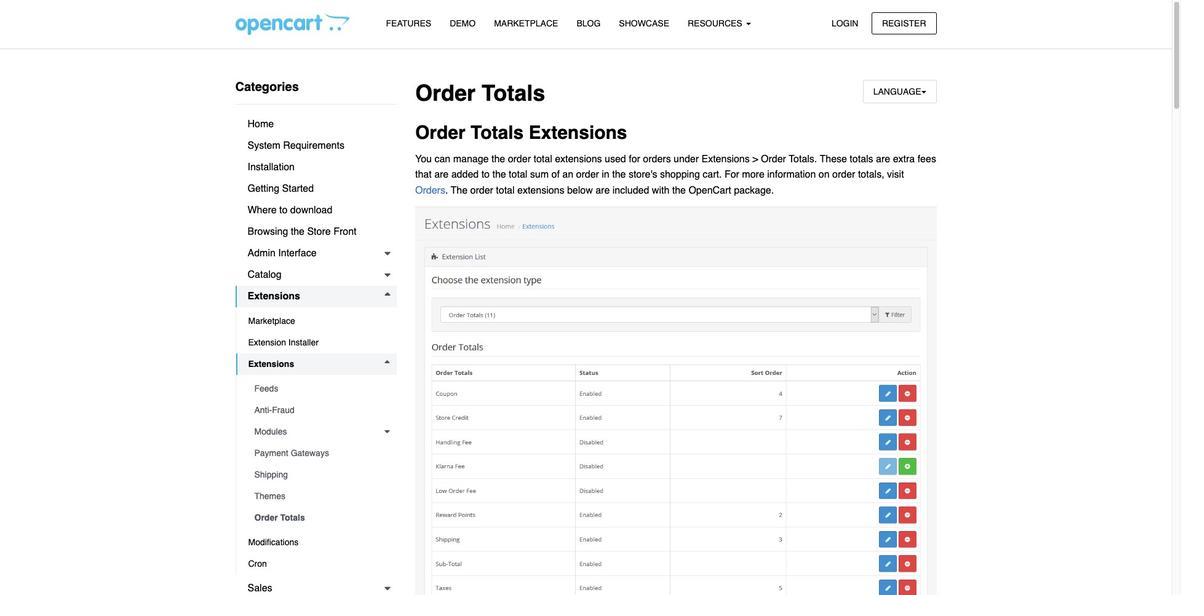 Task type: describe. For each thing, give the bounding box(es) containing it.
modifications
[[248, 538, 298, 547]]

showcase
[[619, 18, 669, 28]]

extensions up an
[[529, 122, 627, 143]]

>
[[752, 154, 758, 165]]

the right added
[[492, 169, 506, 180]]

totals
[[850, 154, 873, 165]]

where to download link
[[235, 200, 397, 221]]

demo
[[450, 18, 476, 28]]

modifications link
[[236, 532, 397, 554]]

to inside you can manage the order total extensions used for orders under extensions > order totals. these totals are extra fees that are added to the total sum of an order in the store's shopping cart. for more information on order totals, visit orders . the order total extensions below are included with the opencart package.
[[481, 169, 490, 180]]

resources
[[688, 18, 745, 28]]

0 vertical spatial extensions
[[555, 154, 602, 165]]

extensions down catalog
[[248, 291, 300, 302]]

modules
[[254, 427, 287, 437]]

these
[[820, 154, 847, 165]]

0 horizontal spatial marketplace
[[248, 316, 295, 326]]

demo link
[[441, 13, 485, 35]]

requirements
[[283, 140, 344, 151]]

system
[[248, 140, 280, 151]]

resources link
[[679, 13, 760, 35]]

extension installer link
[[236, 332, 397, 354]]

information
[[767, 169, 816, 180]]

shipping link
[[242, 464, 397, 486]]

gateways
[[291, 448, 329, 458]]

1 vertical spatial totals
[[471, 122, 524, 143]]

extra
[[893, 154, 915, 165]]

browsing
[[248, 226, 288, 237]]

payment gateways link
[[242, 443, 397, 464]]

extensions down "extension"
[[248, 359, 294, 369]]

added
[[451, 169, 479, 180]]

order up below
[[576, 169, 599, 180]]

extensions inside you can manage the order total extensions used for orders under extensions > order totals. these totals are extra fees that are added to the total sum of an order in the store's shopping cart. for more information on order totals, visit orders . the order total extensions below are included with the opencart package.
[[702, 154, 750, 165]]

below
[[567, 185, 593, 196]]

themes
[[254, 492, 285, 501]]

visit
[[887, 169, 904, 180]]

1 vertical spatial total
[[509, 169, 527, 180]]

under
[[674, 154, 699, 165]]

extension
[[248, 338, 286, 348]]

used
[[605, 154, 626, 165]]

cron
[[248, 559, 267, 569]]

shipping
[[254, 470, 288, 480]]

language button
[[863, 80, 937, 104]]

can
[[435, 154, 450, 165]]

anti-fraud link
[[242, 400, 397, 421]]

order totals extensions
[[415, 122, 627, 143]]

installation
[[248, 162, 295, 173]]

blog
[[577, 18, 601, 28]]

orders link
[[415, 185, 445, 196]]

sales link
[[235, 578, 397, 595]]

payment gateways
[[254, 448, 329, 458]]

you
[[415, 154, 432, 165]]

you can manage the order total extensions used for orders under extensions > order totals. these totals are extra fees that are added to the total sum of an order in the store's shopping cart. for more information on order totals, visit orders . the order total extensions below are included with the opencart package.
[[415, 154, 936, 196]]

2 vertical spatial are
[[596, 185, 610, 196]]

an
[[562, 169, 573, 180]]

front
[[333, 226, 356, 237]]

started
[[282, 183, 314, 194]]

register
[[882, 18, 926, 28]]

fraud
[[272, 405, 295, 415]]

the right in
[[612, 169, 626, 180]]

system requirements
[[248, 140, 344, 151]]

payment
[[254, 448, 288, 458]]

fees
[[918, 154, 936, 165]]

store
[[307, 226, 331, 237]]

sales
[[248, 583, 272, 594]]

anti-
[[254, 405, 272, 415]]

order totals link
[[242, 507, 397, 529]]

themes link
[[242, 486, 397, 507]]

shopping
[[660, 169, 700, 180]]

for
[[725, 169, 739, 180]]

1 vertical spatial order totals
[[254, 513, 305, 523]]

getting
[[248, 183, 279, 194]]

where to download
[[248, 205, 332, 216]]

that
[[415, 169, 432, 180]]

0 vertical spatial are
[[876, 154, 890, 165]]



Task type: vqa. For each thing, say whether or not it's contained in the screenshot.
Default
no



Task type: locate. For each thing, give the bounding box(es) containing it.
to right added
[[481, 169, 490, 180]]

the right manage
[[491, 154, 505, 165]]

system requirements link
[[235, 135, 397, 157]]

order down these
[[832, 169, 855, 180]]

download
[[290, 205, 332, 216]]

admin interface
[[248, 248, 317, 259]]

home
[[248, 119, 274, 130]]

sum
[[530, 169, 549, 180]]

to right where
[[279, 205, 288, 216]]

language
[[873, 87, 921, 97]]

order totals
[[415, 81, 545, 106], [254, 513, 305, 523]]

1 horizontal spatial order totals
[[415, 81, 545, 106]]

where
[[248, 205, 277, 216]]

1 vertical spatial are
[[434, 169, 449, 180]]

interface
[[278, 248, 317, 259]]

extensions up for
[[702, 154, 750, 165]]

categories
[[235, 80, 299, 94]]

0 horizontal spatial marketplace link
[[236, 311, 397, 332]]

totals up order totals extensions
[[482, 81, 545, 106]]

total up sum
[[534, 154, 552, 165]]

the
[[491, 154, 505, 165], [492, 169, 506, 180], [612, 169, 626, 180], [672, 185, 686, 196], [291, 226, 304, 237]]

order right "the" on the top of page
[[470, 185, 493, 196]]

getting started link
[[235, 178, 397, 200]]

0 horizontal spatial to
[[279, 205, 288, 216]]

cart.
[[703, 169, 722, 180]]

are
[[876, 154, 890, 165], [434, 169, 449, 180], [596, 185, 610, 196]]

of
[[551, 169, 560, 180]]

features link
[[377, 13, 441, 35]]

admin interface link
[[235, 243, 397, 265]]

1 vertical spatial marketplace
[[248, 316, 295, 326]]

to
[[481, 169, 490, 180], [279, 205, 288, 216]]

totals.
[[789, 154, 817, 165]]

store's
[[629, 169, 657, 180]]

feeds
[[254, 384, 278, 394]]

0 vertical spatial total
[[534, 154, 552, 165]]

blog link
[[567, 13, 610, 35]]

extension installer
[[248, 338, 319, 348]]

orders
[[415, 185, 445, 196]]

0 vertical spatial totals
[[482, 81, 545, 106]]

marketplace link
[[485, 13, 567, 35], [236, 311, 397, 332]]

more
[[742, 169, 765, 180]]

browsing the store front
[[248, 226, 356, 237]]

cron link
[[236, 554, 397, 575]]

1 vertical spatial extensions
[[517, 185, 564, 196]]

order totals up order totals extensions
[[415, 81, 545, 106]]

extensions link down admin interface link
[[235, 286, 397, 308]]

marketplace
[[494, 18, 558, 28], [248, 316, 295, 326]]

2 vertical spatial totals
[[280, 513, 305, 523]]

the
[[451, 185, 468, 196]]

orders
[[643, 154, 671, 165]]

on
[[819, 169, 830, 180]]

0 horizontal spatial order totals
[[254, 513, 305, 523]]

opencart - open source shopping cart solution image
[[235, 13, 349, 35]]

extensions up an
[[555, 154, 602, 165]]

extensions down sum
[[517, 185, 564, 196]]

are up totals,
[[876, 154, 890, 165]]

order up sum
[[508, 154, 531, 165]]

the down shopping
[[672, 185, 686, 196]]

totals
[[482, 81, 545, 106], [471, 122, 524, 143], [280, 513, 305, 523]]

getting started
[[248, 183, 314, 194]]

totals up modifications
[[280, 513, 305, 523]]

0 horizontal spatial are
[[434, 169, 449, 180]]

package.
[[734, 185, 774, 196]]

with
[[652, 185, 669, 196]]

login link
[[821, 12, 869, 34]]

login
[[832, 18, 858, 28]]

1 horizontal spatial marketplace link
[[485, 13, 567, 35]]

modules link
[[242, 421, 397, 443]]

extensions link for marketplace
[[235, 286, 397, 308]]

1 horizontal spatial to
[[481, 169, 490, 180]]

0 vertical spatial marketplace link
[[485, 13, 567, 35]]

admin
[[248, 248, 275, 259]]

extensions
[[555, 154, 602, 165], [517, 185, 564, 196]]

installation link
[[235, 157, 397, 178]]

.
[[445, 185, 448, 196]]

are down in
[[596, 185, 610, 196]]

features
[[386, 18, 431, 28]]

browsing the store front link
[[235, 221, 397, 243]]

0 vertical spatial to
[[481, 169, 490, 180]]

total right "the" on the top of page
[[496, 185, 515, 196]]

are down the can
[[434, 169, 449, 180]]

opencart
[[689, 185, 731, 196]]

0 vertical spatial order totals
[[415, 81, 545, 106]]

catalog link
[[235, 265, 397, 286]]

feeds link
[[242, 378, 397, 400]]

1 horizontal spatial are
[[596, 185, 610, 196]]

0 vertical spatial extensions link
[[235, 286, 397, 308]]

extensions link for feeds
[[236, 354, 397, 375]]

extensions
[[529, 122, 627, 143], [702, 154, 750, 165], [248, 291, 300, 302], [248, 359, 294, 369]]

totals up manage
[[471, 122, 524, 143]]

the left store
[[291, 226, 304, 237]]

anti-fraud
[[254, 405, 295, 415]]

2 vertical spatial total
[[496, 185, 515, 196]]

order totals - list image
[[415, 207, 937, 595]]

home link
[[235, 114, 397, 135]]

2 horizontal spatial are
[[876, 154, 890, 165]]

extensions link up feeds link
[[236, 354, 397, 375]]

manage
[[453, 154, 489, 165]]

1 vertical spatial extensions link
[[236, 354, 397, 375]]

showcase link
[[610, 13, 679, 35]]

order
[[508, 154, 531, 165], [576, 169, 599, 180], [832, 169, 855, 180], [470, 185, 493, 196]]

order totals down themes
[[254, 513, 305, 523]]

1 vertical spatial marketplace link
[[236, 311, 397, 332]]

order inside you can manage the order total extensions used for orders under extensions > order totals. these totals are extra fees that are added to the total sum of an order in the store's shopping cart. for more information on order totals, visit orders . the order total extensions below are included with the opencart package.
[[761, 154, 786, 165]]

included
[[613, 185, 649, 196]]

1 vertical spatial to
[[279, 205, 288, 216]]

1 horizontal spatial marketplace
[[494, 18, 558, 28]]

register link
[[872, 12, 937, 34]]

to inside where to download link
[[279, 205, 288, 216]]

catalog
[[248, 269, 282, 281]]

for
[[629, 154, 640, 165]]

0 vertical spatial marketplace
[[494, 18, 558, 28]]

total left sum
[[509, 169, 527, 180]]

in
[[602, 169, 609, 180]]



